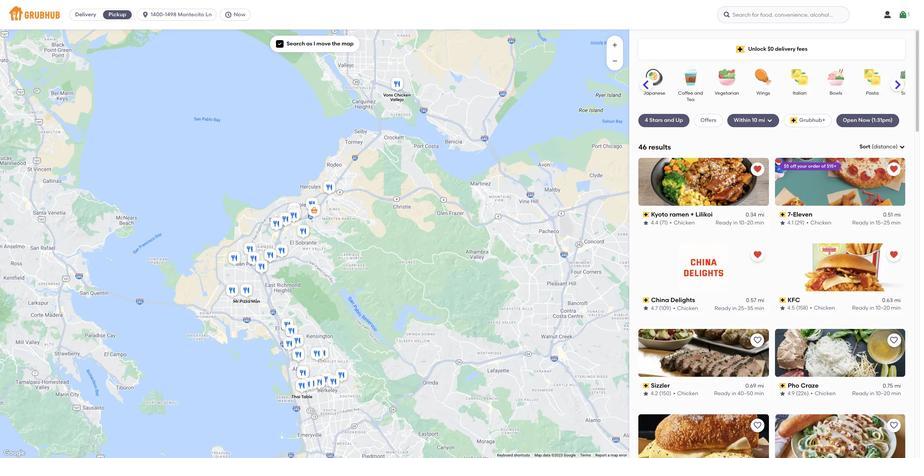 Task type: describe. For each thing, give the bounding box(es) containing it.
• chicken for kyoto ramen + lilikoi
[[670, 219, 695, 226]]

mi for china delights
[[758, 297, 764, 304]]

applebee's image
[[277, 211, 292, 228]]

save this restaurant button for "applebee's logo"
[[887, 419, 901, 433]]

bowls
[[830, 91, 842, 96]]

the
[[332, 41, 340, 47]]

min for delights
[[755, 305, 764, 311]]

0.63 mi
[[882, 297, 901, 304]]

ready for 7-eleven
[[852, 219, 869, 226]]

sort
[[860, 144, 870, 150]]

10
[[752, 117, 757, 124]]

sichuan style restaurant image
[[309, 346, 325, 363]]

ready in 15–25 min
[[852, 219, 901, 226]]

keyboard shortcuts
[[497, 453, 530, 457]]

saved restaurant image for kyoto ramen + lilikoi
[[753, 165, 762, 174]]

ready in 10–20 min for kfc
[[852, 305, 901, 311]]

0.34
[[746, 212, 756, 218]]

none field containing sort
[[860, 143, 905, 151]]

4.5 (158)
[[787, 305, 808, 311]]

now inside now 'button'
[[234, 11, 246, 18]]

mr pizza man
[[233, 299, 260, 304]]

46 results
[[638, 143, 671, 151]]

4.1 (29)
[[787, 219, 805, 226]]

46
[[638, 143, 647, 151]]

to
[[899, 208, 904, 215]]

min for eleven
[[891, 219, 901, 226]]

kfc logo image
[[775, 243, 905, 291]]

0.75
[[883, 383, 893, 389]]

0.57 mi
[[746, 297, 764, 304]]

pickup
[[109, 11, 126, 18]]

ready in 10–20 min for pho craze
[[852, 390, 901, 397]]

1400-1498 montecito ln button
[[137, 9, 220, 21]]

ready for china delights
[[715, 305, 731, 311]]

in for delights
[[732, 305, 737, 311]]

subscription pass image for pho craze
[[780, 383, 786, 388]]

pho craze image
[[286, 208, 301, 225]]

chicken for kyoto ramen + lilikoi
[[674, 219, 695, 226]]

error
[[619, 453, 627, 457]]

pasta image
[[859, 69, 886, 86]]

mi for sizzler
[[758, 383, 764, 389]]

pyeong chang tofu image
[[304, 376, 319, 393]]

italian
[[793, 91, 807, 96]]

• for china delights
[[673, 305, 675, 311]]

7-eleven
[[788, 211, 813, 218]]

subscription pass image
[[780, 298, 786, 303]]

$5
[[784, 164, 789, 169]]

4.5
[[787, 305, 795, 311]]

table
[[301, 394, 313, 399]]

Search for food, convenience, alcohol... search field
[[717, 6, 850, 23]]

super super restaurant image
[[295, 365, 311, 382]]

4.1
[[787, 219, 794, 226]]

7 eleven image
[[307, 203, 322, 220]]

pickup button
[[102, 9, 133, 21]]

ready for pho craze
[[852, 390, 869, 397]]

bowls image
[[823, 69, 849, 86]]

order
[[808, 164, 820, 169]]

+
[[691, 211, 694, 218]]

within
[[734, 117, 751, 124]]

subscription pass image for sizzler
[[643, 383, 650, 388]]

star icon image for sizzler
[[643, 391, 649, 397]]

)
[[896, 144, 898, 150]]

salads image
[[896, 69, 920, 86]]

china delights image
[[287, 202, 302, 219]]

star icon image for kyoto ramen + lilikoi
[[643, 220, 649, 226]]

results
[[649, 143, 671, 151]]

1400-
[[151, 11, 165, 18]]

in for eleven
[[870, 219, 875, 226]]

kyoto ramen + lilikoi
[[651, 211, 713, 218]]

report a map error link
[[596, 453, 627, 457]]

terms
[[580, 453, 591, 457]]

ready in 25–35 min
[[715, 305, 764, 311]]

svg image inside 1400-1498 montecito ln button
[[142, 11, 149, 19]]

saved restaurant button for china delights
[[751, 248, 764, 262]]

• chicken for sizzler
[[674, 390, 699, 397]]

off
[[790, 164, 796, 169]]

ready in 40–50 min
[[714, 390, 764, 397]]

i
[[314, 41, 315, 47]]

kfc image
[[288, 206, 303, 223]]

china delights logo image
[[680, 243, 728, 291]]

man
[[251, 299, 260, 304]]

china delights
[[651, 296, 695, 304]]

sizzler image
[[286, 205, 301, 222]]

pho
[[788, 382, 799, 389]]

min for craze
[[891, 390, 901, 397]]

himalayan flavors image
[[312, 375, 327, 392]]

1 button
[[899, 8, 910, 22]]

la strada italian restaurant image
[[246, 251, 261, 268]]

min down 0.63 mi
[[891, 305, 901, 311]]

10–20 for kfc
[[876, 305, 890, 311]]

main navigation navigation
[[0, 0, 920, 30]]

40–50
[[738, 390, 753, 397]]

offers
[[701, 117, 717, 124]]

stars
[[649, 117, 663, 124]]

taco bell image
[[322, 180, 337, 197]]

ready for sizzler
[[714, 390, 731, 397]]

chicken for kfc
[[814, 305, 835, 311]]

star icon image for kfc
[[780, 305, 786, 311]]

las cabañas mexican grill & taqueria image
[[320, 372, 335, 389]]

grubhub plus flag logo image for grubhub+
[[790, 118, 798, 124]]

chicken for china delights
[[677, 305, 698, 311]]

grubhub+
[[799, 117, 826, 124]]

min down 0.69 mi
[[755, 390, 764, 397]]

move
[[316, 41, 331, 47]]

coffee and tea image
[[677, 69, 704, 86]]

report a map error
[[596, 453, 627, 457]]

silver ocean image
[[263, 248, 278, 264]]

delivery button
[[70, 9, 102, 21]]

4 stars and up
[[645, 117, 683, 124]]

distance
[[874, 144, 896, 150]]

0.51 mi
[[883, 212, 901, 218]]

1
[[908, 11, 910, 18]]

as
[[306, 41, 312, 47]]

dave's hot chicken image
[[290, 333, 305, 350]]

sort ( distance )
[[860, 144, 898, 150]]

terms link
[[580, 453, 591, 457]]

and inside coffee and tea
[[694, 91, 703, 96]]

search
[[287, 41, 305, 47]]

pizza
[[240, 299, 250, 304]]

4
[[645, 117, 648, 124]]

panera bread logo image
[[638, 414, 769, 458]]

up
[[676, 117, 683, 124]]

minus icon image
[[611, 57, 619, 65]]

• for sizzler
[[674, 390, 676, 397]]

$0
[[768, 46, 774, 52]]

kfc
[[788, 296, 800, 304]]

4.4 (71)
[[651, 219, 668, 226]]

• chicken for china delights
[[673, 305, 698, 311]]

kyoto ramen + lilikoi image
[[304, 197, 320, 213]]

kaliente restaurant image
[[274, 243, 289, 260]]

the cheese steak shop image
[[326, 374, 341, 391]]

• chicken for pho craze
[[811, 390, 836, 397]]

(150)
[[660, 390, 672, 397]]



Task type: locate. For each thing, give the bounding box(es) containing it.
15–25
[[876, 219, 890, 226]]

star icon image left 4.9 at the right bottom of page
[[780, 391, 786, 397]]

coffee
[[678, 91, 693, 96]]

1 vertical spatial saved restaurant image
[[753, 250, 762, 259]]

subscription pass image left the china
[[643, 298, 650, 303]]

montecito
[[178, 11, 204, 18]]

saved restaurant image down 15–25
[[890, 250, 899, 259]]

map region
[[0, 22, 637, 458]]

saved restaurant image down )
[[890, 165, 899, 174]]

1 vertical spatial now
[[859, 117, 870, 124]]

4.9
[[787, 390, 795, 397]]

popeyes image
[[254, 259, 269, 276]]

subscription pass image left "7-"
[[780, 212, 786, 217]]

2 saved restaurant image from the top
[[890, 250, 899, 259]]

saved restaurant image
[[753, 165, 762, 174], [753, 250, 762, 259]]

thai table image
[[294, 378, 309, 395]]

coffee and tea
[[678, 91, 703, 102]]

star icon image left 4.7
[[643, 305, 649, 311]]

2 vertical spatial 10–20
[[876, 390, 890, 397]]

wings image
[[750, 69, 777, 86]]

• for 7-eleven
[[807, 219, 809, 226]]

min for ramen
[[755, 219, 764, 226]]

subscription pass image for 7-eleven
[[780, 212, 786, 217]]

and up the tea
[[694, 91, 703, 96]]

subscription pass image for kyoto ramen + lilikoi
[[643, 212, 650, 217]]

chicken right (150)
[[678, 390, 699, 397]]

2 vertical spatial ready in 10–20 min
[[852, 390, 901, 397]]

mi for kyoto ramen + lilikoi
[[758, 212, 764, 218]]

0 vertical spatial ready in 10–20 min
[[716, 219, 764, 226]]

japanese
[[643, 91, 665, 96]]

marty's grill image
[[225, 283, 240, 300]]

saved restaurant button for kyoto ramen + lilikoi
[[751, 162, 764, 176]]

(226)
[[796, 390, 809, 397]]

in for ramen
[[733, 219, 738, 226]]

italian image
[[787, 69, 813, 86]]

mi right 0.57
[[758, 297, 764, 304]]

(109)
[[659, 305, 671, 311]]

ln
[[206, 11, 212, 18]]

now
[[234, 11, 246, 18], [859, 117, 870, 124]]

ready in 10–20 min down 0.75
[[852, 390, 901, 397]]

star icon image left 4.4
[[643, 220, 649, 226]]

star icon image for 7-eleven
[[780, 220, 786, 226]]

mi for 7-eleven
[[895, 212, 901, 218]]

svg image
[[225, 11, 232, 19], [723, 11, 731, 19], [278, 42, 282, 46]]

1 vertical spatial map
[[611, 453, 618, 457]]

4.7 (109)
[[651, 305, 671, 311]]

wings
[[757, 91, 770, 96]]

delivery
[[775, 46, 796, 52]]

10–20 down 0.75
[[876, 390, 890, 397]]

saved restaurant image
[[890, 165, 899, 174], [890, 250, 899, 259]]

pizza guys image
[[300, 377, 315, 393]]

chicken down craze
[[815, 390, 836, 397]]

save this restaurant image
[[753, 336, 762, 345], [890, 336, 899, 345], [753, 421, 762, 430], [890, 421, 899, 430]]

subscription pass image
[[643, 212, 650, 217], [780, 212, 786, 217], [643, 298, 650, 303], [643, 383, 650, 388], [780, 383, 786, 388]]

4.9 (226)
[[787, 390, 809, 397]]

chicken down the 'kyoto ramen + lilikoi'
[[674, 219, 695, 226]]

0 horizontal spatial grubhub plus flag logo image
[[736, 46, 745, 53]]

dog haus image
[[296, 364, 311, 381]]

• chicken down craze
[[811, 390, 836, 397]]

•
[[670, 219, 672, 226], [807, 219, 809, 226], [673, 305, 675, 311], [810, 305, 812, 311], [674, 390, 676, 397], [811, 390, 813, 397]]

unlock
[[748, 46, 766, 52]]

0.34 mi
[[746, 212, 764, 218]]

subscription pass image for china delights
[[643, 298, 650, 303]]

vegetarian
[[715, 91, 739, 96]]

panera bread image
[[278, 212, 293, 228]]

sizzler logo image
[[638, 329, 769, 377]]

open
[[843, 117, 857, 124]]

• chicken down delights
[[673, 305, 698, 311]]

star icon image for pho craze
[[780, 391, 786, 397]]

in for craze
[[870, 390, 874, 397]]

1 saved restaurant image from the top
[[890, 165, 899, 174]]

• chicken right (150)
[[674, 390, 699, 397]]

grubhub plus flag logo image
[[736, 46, 745, 53], [790, 118, 798, 124]]

10–20 down the 0.63
[[876, 305, 890, 311]]

• chicken down "eleven"
[[807, 219, 832, 226]]

• for kyoto ramen + lilikoi
[[670, 219, 672, 226]]

10–20
[[739, 219, 753, 226], [876, 305, 890, 311], [876, 390, 890, 397]]

4.2
[[651, 390, 658, 397]]

chicken for 7-eleven
[[811, 219, 832, 226]]

craze
[[801, 382, 819, 389]]

4.4
[[651, 219, 658, 226]]

save this restaurant image for panera bread logo
[[753, 421, 762, 430]]

thai
[[291, 394, 300, 399]]

save this restaurant button
[[751, 333, 764, 347], [887, 333, 901, 347], [751, 419, 764, 433], [887, 419, 901, 433]]

1 horizontal spatial now
[[859, 117, 870, 124]]

yummy house image
[[296, 224, 311, 240]]

ready
[[716, 219, 732, 226], [852, 219, 869, 226], [715, 305, 731, 311], [852, 305, 869, 311], [714, 390, 731, 397], [852, 390, 869, 397]]

chicken right vons on the left top
[[394, 93, 411, 98]]

0 horizontal spatial now
[[234, 11, 246, 18]]

svg image inside 1 button
[[899, 10, 908, 19]]

save this restaurant image for "applebee's logo"
[[890, 421, 899, 430]]

mr pizza man image
[[239, 283, 254, 300]]

1 vertical spatial grubhub plus flag logo image
[[790, 118, 798, 124]]

0.57
[[746, 297, 756, 304]]

grubhub plus flag logo image for unlock $0 delivery fees
[[736, 46, 745, 53]]

mi right the 0.34 at the right
[[758, 212, 764, 218]]

min down '0.51 mi'
[[891, 219, 901, 226]]

1 horizontal spatial svg image
[[278, 42, 282, 46]]

1400-1498 montecito ln
[[151, 11, 212, 18]]

sizzler
[[651, 382, 670, 389]]

pho craze logo image
[[775, 329, 905, 377]]

• down craze
[[811, 390, 813, 397]]

grubhub plus flag logo image left grubhub+
[[790, 118, 798, 124]]

save this restaurant button for pho craze logo
[[887, 333, 901, 347]]

mi right the 10
[[759, 117, 765, 124]]

kyoto ramen + lilikoi logo image
[[638, 158, 769, 206]]

star icon image down subscription pass image
[[780, 305, 786, 311]]

ready for kyoto ramen + lilikoi
[[716, 219, 732, 226]]

0 horizontal spatial and
[[664, 117, 674, 124]]

• chicken for kfc
[[810, 305, 835, 311]]

pollos asados don rafa image
[[227, 251, 242, 267]]

your
[[797, 164, 807, 169]]

save this restaurant image for pho craze logo
[[890, 336, 899, 345]]

mi for pho craze
[[895, 383, 901, 389]]

$15+
[[827, 164, 837, 169]]

unlock $0 delivery fees
[[748, 46, 808, 52]]

star icon image left 4.1
[[780, 220, 786, 226]]

save this restaurant image for the 'sizzler logo'
[[753, 336, 762, 345]]

• for kfc
[[810, 305, 812, 311]]

0 vertical spatial now
[[234, 11, 246, 18]]

save this restaurant button for the 'sizzler logo'
[[751, 333, 764, 347]]

proceed to check button
[[852, 205, 920, 219]]

0 vertical spatial grubhub plus flag logo image
[[736, 46, 745, 53]]

0 vertical spatial and
[[694, 91, 703, 96]]

mi right 0.69
[[758, 383, 764, 389]]

delivery
[[75, 11, 96, 18]]

open now (1:31pm)
[[843, 117, 893, 124]]

(
[[872, 144, 874, 150]]

0 vertical spatial saved restaurant image
[[753, 165, 762, 174]]

keyboard
[[497, 453, 513, 457]]

search as i move the map
[[287, 41, 354, 47]]

data
[[543, 453, 550, 457]]

1 vertical spatial saved restaurant image
[[890, 250, 899, 259]]

ready for kfc
[[852, 305, 869, 311]]

mi right '0.51'
[[895, 212, 901, 218]]

chicken right (158)
[[814, 305, 835, 311]]

None field
[[860, 143, 905, 151]]

star icon image
[[643, 220, 649, 226], [780, 220, 786, 226], [643, 305, 649, 311], [780, 305, 786, 311], [643, 391, 649, 397], [780, 391, 786, 397]]

1 vertical spatial 10–20
[[876, 305, 890, 311]]

• down china delights
[[673, 305, 675, 311]]

vegetarian image
[[714, 69, 740, 86]]

save this restaurant button for panera bread logo
[[751, 419, 764, 433]]

1 vertical spatial and
[[664, 117, 674, 124]]

4.7
[[651, 305, 658, 311]]

mi for kfc
[[895, 297, 901, 304]]

(158)
[[796, 305, 808, 311]]

mi
[[759, 117, 765, 124], [758, 212, 764, 218], [895, 212, 901, 218], [758, 297, 764, 304], [895, 297, 901, 304], [758, 383, 764, 389], [895, 383, 901, 389]]

©2023
[[551, 453, 563, 457]]

pasta
[[866, 91, 879, 96]]

10–20 for pho craze
[[876, 390, 890, 397]]

vons chicken vallejo image
[[390, 76, 405, 93]]

min down the "0.75 mi"
[[891, 390, 901, 397]]

fees
[[797, 46, 808, 52]]

google image
[[2, 448, 27, 458]]

subscription pass image left kyoto in the top right of the page
[[643, 212, 650, 217]]

applebee's logo image
[[775, 414, 905, 458]]

saved restaurant image for china delights
[[753, 250, 762, 259]]

shortcuts
[[514, 453, 530, 457]]

7-
[[788, 211, 793, 218]]

subscription pass image left sizzler
[[643, 383, 650, 388]]

kyoto
[[651, 211, 668, 218]]

0.69 mi
[[746, 383, 764, 389]]

svg image for search as i move the map
[[278, 42, 282, 46]]

thai table
[[291, 394, 313, 399]]

star icon image for china delights
[[643, 305, 649, 311]]

svg image for now
[[225, 11, 232, 19]]

chicken inside "vons chicken vallejo"
[[394, 93, 411, 98]]

• for pho craze
[[811, 390, 813, 397]]

0.51
[[883, 212, 893, 218]]

1 horizontal spatial grubhub plus flag logo image
[[790, 118, 798, 124]]

plus icon image
[[611, 41, 619, 49]]

mi right the 0.63
[[895, 297, 901, 304]]

1 saved restaurant image from the top
[[753, 165, 762, 174]]

now right ln
[[234, 11, 246, 18]]

ready in 10–20 min down the 0.63
[[852, 305, 901, 311]]

0 vertical spatial saved restaurant image
[[890, 165, 899, 174]]

1 horizontal spatial map
[[611, 453, 618, 457]]

0 vertical spatial map
[[342, 41, 354, 47]]

min down 0.57 mi
[[755, 305, 764, 311]]

chicken down delights
[[677, 305, 698, 311]]

10–20 for kyoto ramen + lilikoi
[[739, 219, 753, 226]]

2 horizontal spatial svg image
[[723, 11, 731, 19]]

• right (29)
[[807, 219, 809, 226]]

0 vertical spatial 10–20
[[739, 219, 753, 226]]

2 saved restaurant image from the top
[[753, 250, 762, 259]]

10–20 down the 0.34 at the right
[[739, 219, 753, 226]]

1 vertical spatial ready in 10–20 min
[[852, 305, 901, 311]]

ready in 10–20 min down the 0.34 at the right
[[716, 219, 764, 226]]

svg image
[[883, 10, 892, 19], [899, 10, 908, 19], [142, 11, 149, 19], [767, 118, 773, 124], [899, 144, 905, 150]]

yunnan style rice noodle image
[[280, 317, 295, 334]]

eleven
[[793, 211, 813, 218]]

• right (158)
[[810, 305, 812, 311]]

(71)
[[660, 219, 668, 226]]

• chicken for 7-eleven
[[807, 219, 832, 226]]

check
[[905, 208, 920, 215]]

aangan resturant image
[[291, 347, 306, 364]]

• right (71)
[[670, 219, 672, 226]]

4.2 (150)
[[651, 390, 672, 397]]

report
[[596, 453, 607, 457]]

• right (150)
[[674, 390, 676, 397]]

0 horizontal spatial svg image
[[225, 11, 232, 19]]

25–35
[[738, 305, 753, 311]]

1 horizontal spatial and
[[694, 91, 703, 96]]

china
[[651, 296, 669, 304]]

grubhub plus flag logo image left unlock
[[736, 46, 745, 53]]

(29)
[[795, 219, 805, 226]]

delights
[[671, 296, 695, 304]]

0 horizontal spatial map
[[342, 41, 354, 47]]

map right the
[[342, 41, 354, 47]]

sichuan fusion image
[[282, 336, 297, 353]]

min down 0.34 mi
[[755, 219, 764, 226]]

and
[[694, 91, 703, 96], [664, 117, 674, 124]]

mr
[[233, 299, 239, 304]]

map right a
[[611, 453, 618, 457]]

star icon image left 4.2
[[643, 391, 649, 397]]

mi right 0.75
[[895, 383, 901, 389]]

• chicken down the 'kyoto ramen + lilikoi'
[[670, 219, 695, 226]]

chicken for sizzler
[[678, 390, 699, 397]]

yummy house image
[[242, 242, 258, 258]]

map
[[535, 453, 542, 457]]

a
[[608, 453, 610, 457]]

banh mi & roll factory image
[[334, 368, 349, 384]]

salads
[[901, 91, 916, 96]]

ihop image
[[269, 216, 284, 233]]

• chicken right (158)
[[810, 305, 835, 311]]

0.75 mi
[[883, 383, 901, 389]]

vons chicken vallejo
[[383, 93, 411, 102]]

chicken down "eleven"
[[811, 219, 832, 226]]

now right open
[[859, 117, 870, 124]]

chicken for pho craze
[[815, 390, 836, 397]]

japanese image
[[641, 69, 668, 86]]

map data ©2023 google
[[535, 453, 576, 457]]

saved restaurant button for kfc
[[887, 248, 901, 262]]

tea
[[687, 97, 695, 102]]

7-eleven logo image
[[775, 158, 905, 206]]

subscription pass image left 'pho'
[[780, 383, 786, 388]]

svg image inside now 'button'
[[225, 11, 232, 19]]

saved restaurant image inside button
[[890, 250, 899, 259]]

khana peena solano image
[[315, 346, 330, 362]]

min
[[755, 219, 764, 226], [891, 219, 901, 226], [755, 305, 764, 311], [891, 305, 901, 311], [755, 390, 764, 397], [891, 390, 901, 397]]

and left up
[[664, 117, 674, 124]]

within 10 mi
[[734, 117, 765, 124]]

ready in 10–20 min for kyoto ramen + lilikoi
[[716, 219, 764, 226]]

little kathmandu image
[[284, 323, 299, 340]]

lilikoi
[[696, 211, 713, 218]]



Task type: vqa. For each thing, say whether or not it's contained in the screenshot.


